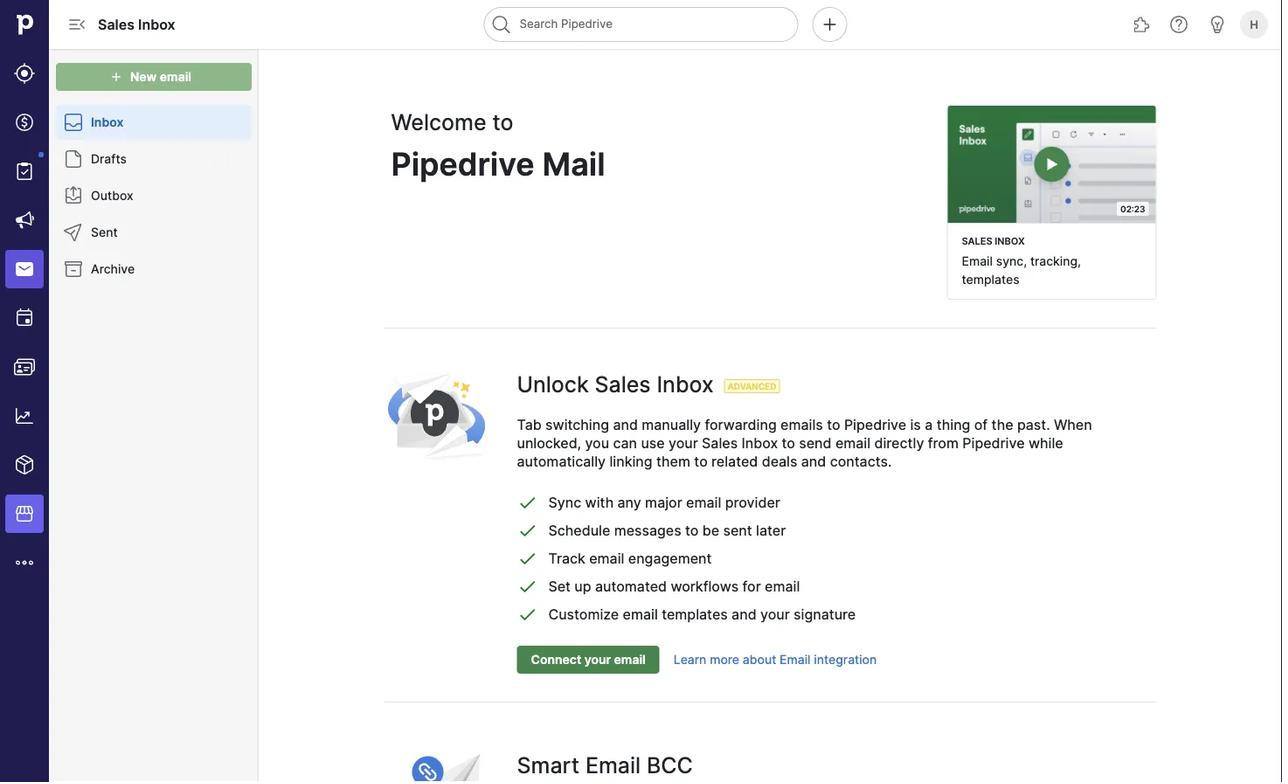 Task type: vqa. For each thing, say whether or not it's contained in the screenshot.
first Save from right
no



Task type: describe. For each thing, give the bounding box(es) containing it.
color secondary image for sent
[[63, 222, 84, 243]]

later
[[756, 522, 786, 539]]

sales
[[962, 236, 993, 247]]

sales inside tab switching and manually forwarding emails to pipedrive is a thing of the past. when unlocked, you can use your sales inbox to send email directly from pipedrive while automatically linking them to related deals and contacts.
[[702, 435, 738, 452]]

integration
[[814, 653, 877, 667]]

customize
[[549, 606, 619, 623]]

engagement
[[628, 550, 712, 567]]

sync
[[549, 494, 582, 511]]

color positive image for set
[[517, 576, 538, 597]]

inbox up manually
[[657, 371, 714, 398]]

of
[[975, 417, 988, 434]]

for
[[743, 578, 761, 595]]

email up be
[[686, 494, 722, 511]]

color undefined image
[[14, 161, 35, 182]]

0 vertical spatial pipedrive
[[391, 145, 535, 183]]

products image
[[14, 455, 35, 476]]

track email engagement
[[549, 550, 712, 567]]

contacts image
[[14, 357, 35, 378]]

use
[[641, 435, 665, 452]]

customize email templates and your signature
[[549, 606, 856, 623]]

1 horizontal spatial pipedrive
[[845, 417, 907, 434]]

unlocked,
[[517, 435, 582, 452]]

inbox
[[995, 236, 1025, 247]]

color positive image for schedule
[[517, 520, 538, 541]]

activities image
[[14, 308, 35, 329]]

to right them
[[695, 453, 708, 470]]

linking
[[610, 453, 653, 470]]

color secondary image for archive
[[63, 259, 84, 280]]

outbox link
[[56, 178, 252, 213]]

sent link
[[56, 215, 252, 250]]

more
[[710, 653, 740, 667]]

2 horizontal spatial your
[[761, 606, 790, 623]]

inbox inside "link"
[[91, 115, 124, 130]]

automated
[[595, 578, 667, 595]]

Search Pipedrive field
[[484, 7, 799, 42]]

insights image
[[14, 406, 35, 427]]

can
[[613, 435, 637, 452]]

to left be
[[686, 522, 699, 539]]

sent
[[91, 225, 118, 240]]

more image
[[14, 553, 35, 574]]

inbox inside tab switching and manually forwarding emails to pipedrive is a thing of the past. when unlocked, you can use your sales inbox to send email directly from pipedrive while automatically linking them to related deals and contacts.
[[742, 435, 778, 452]]

color positive image for customize
[[517, 604, 538, 625]]

is
[[911, 417, 921, 434]]

pipedrive mail
[[391, 145, 606, 183]]

0 horizontal spatial templates
[[662, 606, 728, 623]]

sync with any major email provider
[[549, 494, 781, 511]]

sync,
[[997, 253, 1027, 268]]

welcome to
[[391, 109, 514, 136]]

emails
[[781, 417, 823, 434]]

home image
[[11, 11, 38, 38]]

contacts.
[[830, 453, 892, 470]]

h
[[1250, 17, 1259, 31]]

sales inbox email sync, tracking, templates
[[962, 236, 1082, 287]]

workflows
[[671, 578, 739, 595]]

smart email bcc
[[517, 753, 693, 779]]

signature
[[794, 606, 856, 623]]

schedule messages to be sent later
[[549, 522, 786, 539]]

2 horizontal spatial and
[[802, 453, 827, 470]]

about
[[743, 653, 777, 667]]

1 horizontal spatial email
[[780, 653, 811, 667]]

when
[[1054, 417, 1093, 434]]

menu toggle image
[[66, 14, 87, 35]]

color secondary image for drafts
[[63, 149, 84, 170]]

0 horizontal spatial email
[[586, 753, 641, 779]]

2 vertical spatial and
[[732, 606, 757, 623]]

unlock sales inbox
[[517, 371, 714, 398]]

a
[[925, 417, 933, 434]]

send
[[799, 435, 832, 452]]

to up 'send'
[[827, 417, 841, 434]]

to up deals
[[782, 435, 796, 452]]

0 vertical spatial and
[[613, 417, 638, 434]]

welcome
[[391, 109, 487, 136]]

with
[[585, 494, 614, 511]]

color secondary image for inbox
[[63, 112, 84, 133]]

schedule
[[549, 522, 611, 539]]

deals
[[762, 453, 798, 470]]

deals image
[[14, 112, 35, 133]]

set
[[549, 578, 571, 595]]

archive
[[91, 262, 135, 277]]



Task type: locate. For each thing, give the bounding box(es) containing it.
directly
[[875, 435, 925, 452]]

2 horizontal spatial pipedrive
[[963, 435, 1025, 452]]

1 color secondary image from the top
[[63, 185, 84, 206]]

pipedrive down the
[[963, 435, 1025, 452]]

color secondary image for outbox
[[63, 185, 84, 206]]

inbox
[[138, 16, 175, 33], [91, 115, 124, 130], [657, 371, 714, 398], [742, 435, 778, 452]]

your down for
[[761, 606, 790, 623]]

connect your email button
[[517, 646, 660, 674]]

email up up
[[589, 550, 625, 567]]

1 vertical spatial sales
[[595, 371, 651, 398]]

archive link
[[56, 252, 252, 287]]

inbox link
[[56, 105, 252, 140]]

related
[[712, 453, 758, 470]]

and down 'send'
[[802, 453, 827, 470]]

2 vertical spatial your
[[585, 653, 611, 667]]

color secondary image left archive
[[63, 259, 84, 280]]

color positive image left sync
[[517, 492, 538, 513]]

1 vertical spatial email
[[780, 653, 811, 667]]

0 horizontal spatial your
[[585, 653, 611, 667]]

color secondary image inside the inbox "link"
[[63, 112, 84, 133]]

1 color positive image from the top
[[517, 576, 538, 597]]

color secondary image
[[63, 112, 84, 133], [63, 149, 84, 170], [63, 259, 84, 280]]

track
[[549, 550, 586, 567]]

past.
[[1018, 417, 1051, 434]]

1 vertical spatial color secondary image
[[63, 149, 84, 170]]

email left the 'learn' on the bottom right of the page
[[614, 653, 646, 667]]

color positive image for sync
[[517, 492, 538, 513]]

0 horizontal spatial sales
[[98, 16, 135, 33]]

sales
[[98, 16, 135, 33], [595, 371, 651, 398], [702, 435, 738, 452]]

h button
[[1237, 7, 1272, 42]]

from
[[928, 435, 959, 452]]

menu item
[[0, 245, 49, 294]]

your right connect at the left bottom
[[585, 653, 611, 667]]

1 color positive image from the top
[[517, 492, 538, 513]]

0 vertical spatial color secondary image
[[63, 112, 84, 133]]

color secondary image inside sent link
[[63, 222, 84, 243]]

set up automated workflows for email
[[549, 578, 800, 595]]

leads image
[[14, 63, 35, 84]]

1 vertical spatial pipedrive
[[845, 417, 907, 434]]

bcc
[[647, 753, 693, 779]]

2 vertical spatial sales
[[702, 435, 738, 452]]

2 color secondary image from the top
[[63, 222, 84, 243]]

be
[[703, 522, 720, 539]]

your
[[669, 435, 698, 452], [761, 606, 790, 623], [585, 653, 611, 667]]

learn
[[674, 653, 707, 667]]

sales right menu toggle icon
[[98, 16, 135, 33]]

you
[[585, 435, 610, 452]]

1 horizontal spatial templates
[[962, 272, 1020, 287]]

1 vertical spatial templates
[[662, 606, 728, 623]]

while
[[1029, 435, 1064, 452]]

3 color secondary image from the top
[[63, 259, 84, 280]]

email right for
[[765, 578, 800, 595]]

to up pipedrive mail
[[493, 109, 514, 136]]

learn more about email integration link
[[674, 651, 877, 669]]

sent
[[724, 522, 753, 539]]

templates down sync,
[[962, 272, 1020, 287]]

pipedrive up directly
[[845, 417, 907, 434]]

color positive image left track at the bottom left of page
[[517, 548, 538, 569]]

0 horizontal spatial pipedrive
[[391, 145, 535, 183]]

0 vertical spatial templates
[[962, 272, 1020, 287]]

outbox
[[91, 188, 134, 203]]

color positive image
[[517, 576, 538, 597], [517, 604, 538, 625]]

up
[[575, 578, 592, 595]]

provider
[[725, 494, 781, 511]]

switching
[[546, 417, 609, 434]]

tab switching and manually forwarding emails to pipedrive is a thing of the past. when unlocked, you can use your sales inbox to send email directly from pipedrive while automatically linking them to related deals and contacts.
[[517, 417, 1093, 470]]

templates inside sales inbox email sync, tracking, templates
[[962, 272, 1020, 287]]

0 vertical spatial color secondary image
[[63, 185, 84, 206]]

color secondary image inside archive "link"
[[63, 259, 84, 280]]

0 horizontal spatial and
[[613, 417, 638, 434]]

2 vertical spatial email
[[586, 753, 641, 779]]

color secondary image left the drafts
[[63, 149, 84, 170]]

color positive image
[[517, 492, 538, 513], [517, 520, 538, 541], [517, 548, 538, 569]]

2 color positive image from the top
[[517, 604, 538, 625]]

color positive image left set
[[517, 576, 538, 597]]

learn more about email integration
[[674, 653, 877, 667]]

email down the automated
[[623, 606, 658, 623]]

color positive image left schedule
[[517, 520, 538, 541]]

0 vertical spatial sales
[[98, 16, 135, 33]]

templates down "workflows"
[[662, 606, 728, 623]]

sales up can
[[595, 371, 651, 398]]

email
[[836, 435, 871, 452], [686, 494, 722, 511], [589, 550, 625, 567], [765, 578, 800, 595], [623, 606, 658, 623], [614, 653, 646, 667]]

1 vertical spatial color positive image
[[517, 520, 538, 541]]

your up them
[[669, 435, 698, 452]]

pipedrive down welcome to
[[391, 145, 535, 183]]

0 vertical spatial your
[[669, 435, 698, 452]]

connect your email
[[531, 653, 646, 667]]

thing
[[937, 417, 971, 434]]

2 horizontal spatial email
[[962, 253, 993, 268]]

marketplace image
[[14, 504, 35, 525]]

color secondary image
[[63, 185, 84, 206], [63, 222, 84, 243]]

email left bcc
[[586, 753, 641, 779]]

1 vertical spatial color secondary image
[[63, 222, 84, 243]]

quick help image
[[1169, 14, 1190, 35]]

0 vertical spatial color positive image
[[517, 492, 538, 513]]

quick add image
[[820, 14, 841, 35]]

sales up related
[[702, 435, 738, 452]]

menu
[[0, 0, 49, 783]]

2 vertical spatial pipedrive
[[963, 435, 1025, 452]]

email up contacts.
[[836, 435, 871, 452]]

sales inbox
[[98, 16, 175, 33]]

1 horizontal spatial sales
[[595, 371, 651, 398]]

email inside button
[[614, 653, 646, 667]]

and up can
[[613, 417, 638, 434]]

inbox up the drafts
[[91, 115, 124, 130]]

templates
[[962, 272, 1020, 287], [662, 606, 728, 623]]

and
[[613, 417, 638, 434], [802, 453, 827, 470], [732, 606, 757, 623]]

1 horizontal spatial and
[[732, 606, 757, 623]]

3 color positive image from the top
[[517, 548, 538, 569]]

2 vertical spatial color positive image
[[517, 548, 538, 569]]

color secondary image inside drafts link
[[63, 149, 84, 170]]

your inside button
[[585, 653, 611, 667]]

email down the sales
[[962, 253, 993, 268]]

color positive image up connect at the left bottom
[[517, 604, 538, 625]]

and down for
[[732, 606, 757, 623]]

tab
[[517, 417, 542, 434]]

campaigns image
[[14, 210, 35, 231]]

sales inbox image
[[14, 259, 35, 280]]

1 vertical spatial your
[[761, 606, 790, 623]]

them
[[657, 453, 691, 470]]

2 vertical spatial color secondary image
[[63, 259, 84, 280]]

1 color secondary image from the top
[[63, 112, 84, 133]]

color positive image for track
[[517, 548, 538, 569]]

mail
[[543, 145, 606, 183]]

messages
[[614, 522, 682, 539]]

major
[[645, 494, 683, 511]]

your inside tab switching and manually forwarding emails to pipedrive is a thing of the past. when unlocked, you can use your sales inbox to send email directly from pipedrive while automatically linking them to related deals and contacts.
[[669, 435, 698, 452]]

forwarding
[[705, 417, 777, 434]]

pipedrive
[[391, 145, 535, 183], [845, 417, 907, 434], [963, 435, 1025, 452]]

2 color positive image from the top
[[517, 520, 538, 541]]

tracking,
[[1031, 253, 1082, 268]]

email
[[962, 253, 993, 268], [780, 653, 811, 667], [586, 753, 641, 779]]

any
[[618, 494, 642, 511]]

unlock
[[517, 371, 589, 398]]

0 vertical spatial color positive image
[[517, 576, 538, 597]]

1 horizontal spatial your
[[669, 435, 698, 452]]

sales inbox image
[[948, 106, 1156, 223]]

the
[[992, 417, 1014, 434]]

color secondary image right deals icon
[[63, 112, 84, 133]]

1 vertical spatial color positive image
[[517, 604, 538, 625]]

email inside sales inbox email sync, tracking, templates
[[962, 253, 993, 268]]

inbox down forwarding
[[742, 435, 778, 452]]

drafts link
[[56, 142, 252, 177]]

2 horizontal spatial sales
[[702, 435, 738, 452]]

color secondary image left outbox on the top left
[[63, 185, 84, 206]]

color secondary image inside the outbox link
[[63, 185, 84, 206]]

manually
[[642, 417, 701, 434]]

sales assistant image
[[1207, 14, 1228, 35]]

automatically
[[517, 453, 606, 470]]

color secondary image left sent
[[63, 222, 84, 243]]

email inside tab switching and manually forwarding emails to pipedrive is a thing of the past. when unlocked, you can use your sales inbox to send email directly from pipedrive while automatically linking them to related deals and contacts.
[[836, 435, 871, 452]]

2 color secondary image from the top
[[63, 149, 84, 170]]

inbox right menu toggle icon
[[138, 16, 175, 33]]

1 vertical spatial and
[[802, 453, 827, 470]]

email right 'about'
[[780, 653, 811, 667]]

0 vertical spatial email
[[962, 253, 993, 268]]

smart
[[517, 753, 580, 779]]

to
[[493, 109, 514, 136], [827, 417, 841, 434], [782, 435, 796, 452], [695, 453, 708, 470], [686, 522, 699, 539]]

drafts
[[91, 152, 127, 167]]

connect
[[531, 653, 582, 667]]



